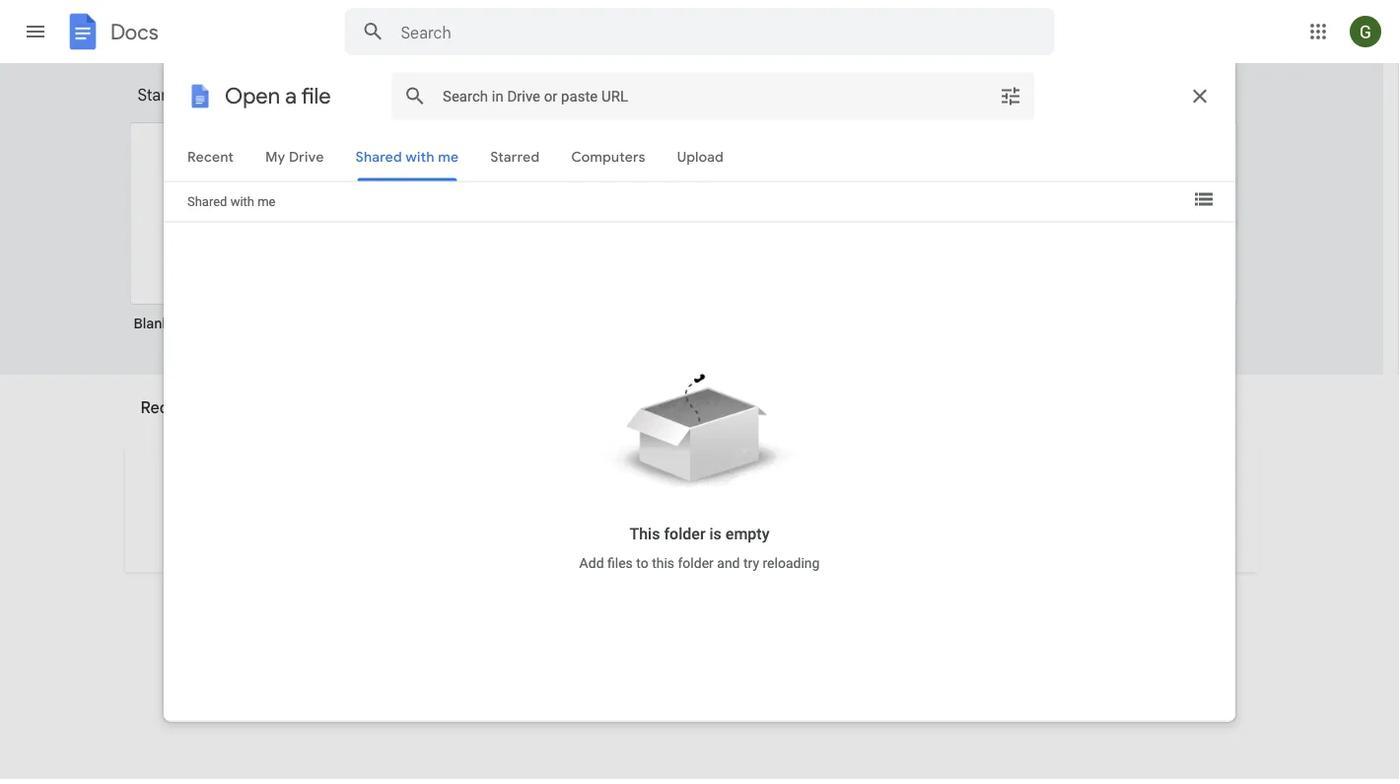 Task type: locate. For each thing, give the bounding box(es) containing it.
choose
[[630, 515, 681, 534]]

document right the new
[[223, 85, 296, 105]]

0 horizontal spatial document
[[223, 85, 296, 105]]

4 option from the left
[[773, 122, 917, 352]]

1 horizontal spatial a
[[482, 515, 491, 534]]

above
[[809, 515, 851, 534]]

recent documents
[[141, 398, 280, 417], [125, 405, 247, 423]]

1 vertical spatial a
[[482, 515, 491, 534]]

None search field
[[345, 8, 1055, 55]]

recent documents heading
[[125, 375, 651, 438]]

main menu image
[[24, 20, 47, 43]]

blank list box
[[130, 118, 1264, 376]]

documents inside no text documents yet select a blank document or choose another template above to get started
[[664, 484, 753, 505]]

documents
[[197, 398, 280, 417], [174, 405, 247, 423], [664, 484, 753, 505]]

docs link
[[63, 12, 159, 55]]

option
[[290, 122, 435, 352], [451, 122, 595, 352], [612, 122, 756, 352], [773, 122, 917, 352], [934, 122, 1078, 352], [1094, 122, 1238, 352]]

select
[[435, 515, 478, 534]]

0 vertical spatial document
[[223, 85, 296, 105]]

start
[[138, 85, 173, 105]]

to
[[855, 515, 869, 534]]

1 vertical spatial document
[[536, 515, 607, 534]]

a left the new
[[177, 85, 186, 105]]

gallery
[[1092, 85, 1139, 102]]

a
[[177, 85, 186, 105], [482, 515, 491, 534]]

0 vertical spatial a
[[177, 85, 186, 105]]

0 horizontal spatial a
[[177, 85, 186, 105]]

a left blank
[[482, 515, 491, 534]]

search image
[[354, 12, 393, 51]]

started
[[899, 515, 949, 534]]

template gallery button
[[1014, 76, 1183, 111]]

no
[[603, 484, 626, 505]]

document inside no text documents yet select a blank document or choose another template above to get started
[[536, 515, 607, 534]]

document
[[223, 85, 296, 105], [536, 515, 607, 534]]

recent documents inside heading
[[141, 398, 280, 417]]

a inside no text documents yet select a blank document or choose another template above to get started
[[482, 515, 491, 534]]

another
[[685, 515, 739, 534]]

1 horizontal spatial document
[[536, 515, 607, 534]]

recent
[[141, 398, 192, 417], [125, 405, 170, 423]]

documents inside heading
[[197, 398, 280, 417]]

document left or
[[536, 515, 607, 534]]

a inside heading
[[177, 85, 186, 105]]

or
[[611, 515, 626, 534]]



Task type: describe. For each thing, give the bounding box(es) containing it.
no text documents yet region
[[125, 484, 1259, 534]]

template
[[1027, 85, 1089, 102]]

new
[[190, 85, 219, 105]]

get
[[873, 515, 895, 534]]

start a new document
[[138, 85, 296, 105]]

no text documents yet select a blank document or choose another template above to get started
[[435, 484, 949, 534]]

blank
[[134, 315, 170, 332]]

template gallery
[[1027, 85, 1139, 102]]

Search bar text field
[[401, 23, 1006, 42]]

blank option
[[130, 122, 274, 346]]

5 option from the left
[[934, 122, 1078, 352]]

2 option from the left
[[451, 122, 595, 352]]

text
[[630, 484, 660, 505]]

6 option from the left
[[1094, 122, 1238, 352]]

start a new document heading
[[138, 63, 1014, 126]]

1 option from the left
[[290, 122, 435, 352]]

blank
[[495, 515, 533, 534]]

template
[[743, 515, 805, 534]]

3 option from the left
[[612, 122, 756, 352]]

yet
[[758, 484, 781, 505]]

document inside heading
[[223, 85, 296, 105]]

recent inside heading
[[141, 398, 192, 417]]

docs
[[110, 19, 159, 45]]



Task type: vqa. For each thing, say whether or not it's contained in the screenshot.
a in No text documents yet Select a blank document or choose another template above to get started
yes



